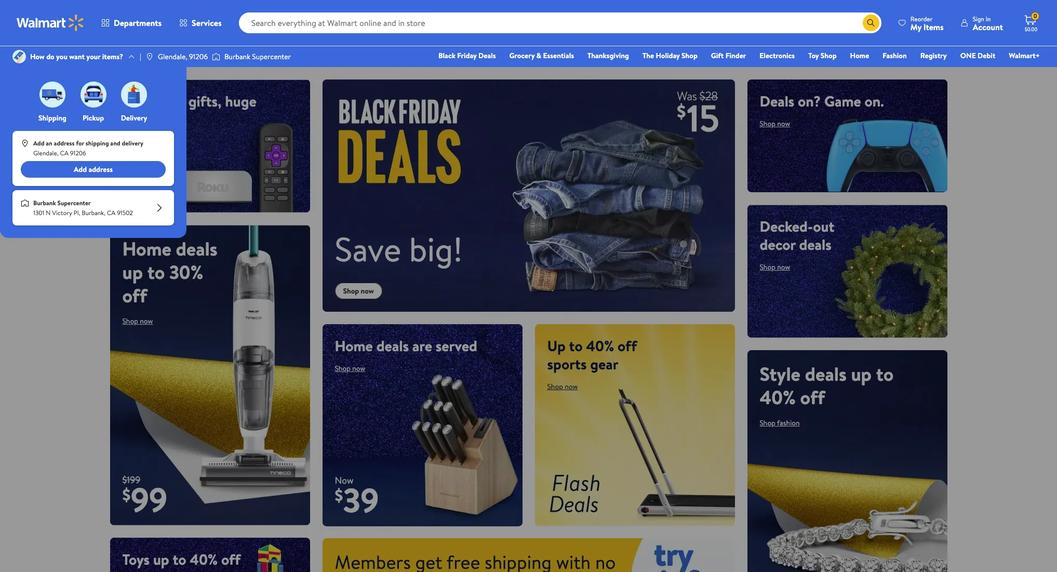 Task type: vqa. For each thing, say whether or not it's contained in the screenshot.
Shop Fashion
yes



Task type: describe. For each thing, give the bounding box(es) containing it.
burbank supercenter
[[224, 51, 291, 62]]

$199
[[122, 473, 140, 486]]

deals inside decked-out decor deals
[[799, 234, 832, 254]]

off inside up to 40% off sports gear
[[618, 335, 637, 356]]

shop now for deals on? game on.
[[760, 118, 790, 129]]

address inside add an address for shipping and delivery glendale, ca 91206
[[54, 139, 75, 148]]

shop for home deals up to 30% off
[[122, 316, 138, 326]]

2 vertical spatial up
[[153, 549, 169, 569]]

toy shop link
[[804, 50, 841, 61]]

burbank,
[[82, 208, 105, 217]]

shop now for save big!
[[343, 286, 374, 296]]

decked-out decor deals
[[760, 216, 835, 254]]

walmart+
[[1009, 50, 1040, 61]]

now for high tech gifts, huge savings
[[140, 137, 153, 147]]

decor
[[760, 234, 796, 254]]

up for style deals up to 40% off
[[851, 361, 872, 387]]

high tech gifts, huge savings
[[122, 91, 257, 129]]

style deals up to 40% off
[[760, 361, 894, 410]]

served
[[436, 335, 477, 356]]

toys up to 40% off
[[122, 549, 241, 569]]

save big!
[[335, 226, 463, 272]]

now for up to 40% off sports gear
[[565, 381, 578, 392]]

shop for deals on? game on.
[[760, 118, 776, 129]]

gift
[[711, 50, 724, 61]]

add for add address
[[74, 164, 87, 175]]

add address button
[[21, 161, 166, 178]]

grocery & essentials
[[509, 50, 574, 61]]

black friday deals link
[[434, 50, 501, 61]]

glendale, inside add an address for shipping and delivery glendale, ca 91206
[[33, 149, 59, 157]]

walmart image
[[17, 15, 84, 31]]

departments
[[114, 17, 162, 29]]

departments button
[[92, 10, 170, 35]]

91206 inside add an address for shipping and delivery glendale, ca 91206
[[70, 149, 86, 157]]

Walmart Site-Wide search field
[[239, 12, 882, 33]]

0 horizontal spatial 40%
[[190, 549, 218, 569]]

was dollar $199, now dollar 99 group
[[110, 473, 167, 525]]

big!
[[409, 226, 463, 272]]

an
[[46, 139, 52, 148]]

gift finder
[[711, 50, 746, 61]]

now for save big!
[[361, 286, 374, 296]]

0
[[1034, 12, 1037, 20]]

home for 99
[[122, 236, 171, 262]]

pickup button
[[78, 79, 108, 123]]

toy
[[808, 50, 819, 61]]

walmart+ link
[[1004, 50, 1045, 61]]

up
[[547, 335, 566, 356]]

save
[[335, 226, 401, 272]]

you
[[56, 51, 67, 62]]

electronics
[[760, 50, 795, 61]]

services
[[192, 17, 222, 29]]

high
[[122, 91, 153, 111]]

burbank supercenter 1301 n victory pl, burbank, ca 91502
[[33, 199, 133, 217]]

delivery
[[121, 113, 147, 123]]

shop now link for decked-out decor deals
[[760, 262, 790, 272]]

registry
[[920, 50, 947, 61]]

one debit
[[961, 50, 996, 61]]

$ for 39
[[335, 484, 343, 507]]

now for home deals up to 30% off
[[140, 316, 153, 326]]

91502
[[117, 208, 133, 217]]

shipping
[[86, 139, 109, 148]]

add address
[[74, 164, 113, 175]]

gifts,
[[188, 91, 222, 111]]

ca inside add an address for shipping and delivery glendale, ca 91206
[[60, 149, 69, 157]]

shop for decked-out decor deals
[[760, 262, 776, 272]]

now dollar 39 null group
[[322, 474, 379, 526]]

shop fashion link
[[760, 417, 800, 428]]

shop for up to 40% off sports gear
[[547, 381, 563, 392]]

$199 $ 99
[[122, 473, 167, 523]]

address inside button
[[89, 164, 113, 175]]

holiday
[[656, 50, 680, 61]]

reorder my items
[[911, 14, 944, 32]]

decked-
[[760, 216, 813, 236]]

|
[[140, 51, 141, 62]]

electronics link
[[755, 50, 800, 61]]

deals for style deals up to 40% off
[[805, 361, 847, 387]]

savings
[[122, 109, 168, 129]]

shop now for home deals up to 30% off
[[122, 316, 153, 326]]

your
[[86, 51, 100, 62]]

now $ 39
[[335, 474, 379, 523]]

shipping button
[[37, 79, 68, 123]]

tech
[[157, 91, 185, 111]]

deals for home deals are served
[[376, 335, 409, 356]]

for
[[76, 139, 84, 148]]

now for deals on? game on.
[[777, 118, 790, 129]]

shop now link for home deals are served
[[335, 363, 365, 373]]

items
[[924, 21, 944, 32]]

in
[[986, 14, 991, 23]]



Task type: locate. For each thing, give the bounding box(es) containing it.
out
[[813, 216, 835, 236]]

off inside style deals up to 40% off
[[800, 384, 825, 410]]

0 vertical spatial burbank
[[224, 51, 250, 62]]

gear
[[590, 354, 619, 374]]

reorder
[[911, 14, 933, 23]]

add inside button
[[74, 164, 87, 175]]

1 vertical spatial glendale,
[[33, 149, 59, 157]]

ca inside burbank supercenter 1301 n victory pl, burbank, ca 91502
[[107, 208, 115, 217]]

up inside the home deals up to 30% off
[[122, 259, 143, 285]]

search icon image
[[867, 19, 875, 27]]

burbank for burbank supercenter
[[224, 51, 250, 62]]

one
[[961, 50, 976, 61]]

deals inside style deals up to 40% off
[[805, 361, 847, 387]]

shop now link
[[760, 118, 790, 129], [122, 137, 153, 147], [760, 262, 790, 272], [335, 282, 382, 299], [122, 316, 153, 326], [335, 363, 365, 373], [547, 381, 578, 392]]

want
[[69, 51, 85, 62]]

on?
[[798, 91, 821, 111]]

and
[[110, 139, 120, 148]]

0 vertical spatial glendale,
[[158, 51, 187, 62]]

the holiday shop
[[643, 50, 698, 61]]

deals
[[479, 50, 496, 61], [760, 91, 795, 111]]

1 vertical spatial deals
[[760, 91, 795, 111]]

0 vertical spatial home
[[850, 50, 869, 61]]

0 $0.00
[[1025, 12, 1038, 33]]

add inside add an address for shipping and delivery glendale, ca 91206
[[33, 139, 44, 148]]

1 horizontal spatial glendale,
[[158, 51, 187, 62]]

0 horizontal spatial burbank
[[33, 199, 56, 207]]

1 vertical spatial address
[[89, 164, 113, 175]]

0 horizontal spatial deals
[[479, 50, 496, 61]]

home deals up to 30% off
[[122, 236, 218, 309]]

$ inside now $ 39
[[335, 484, 343, 507]]

1 vertical spatial supercenter
[[57, 199, 91, 207]]

now
[[335, 474, 354, 487]]

deals inside the home deals up to 30% off
[[176, 236, 218, 262]]

1 horizontal spatial 40%
[[586, 335, 614, 356]]

do
[[46, 51, 54, 62]]

1 vertical spatial home
[[122, 236, 171, 262]]

1 horizontal spatial 91206
[[189, 51, 208, 62]]

sign in account
[[973, 14, 1003, 32]]

30%
[[169, 259, 203, 285]]

style
[[760, 361, 801, 387]]

2 horizontal spatial 40%
[[760, 384, 796, 410]]

40% inside up to 40% off sports gear
[[586, 335, 614, 356]]

40%
[[586, 335, 614, 356], [760, 384, 796, 410], [190, 549, 218, 569]]

1 horizontal spatial burbank
[[224, 51, 250, 62]]

0 vertical spatial ca
[[60, 149, 69, 157]]

1 horizontal spatial deals
[[760, 91, 795, 111]]

1 vertical spatial 91206
[[70, 149, 86, 157]]

 image inside 'delivery' button
[[121, 82, 147, 108]]

$ for 99
[[122, 483, 131, 506]]

shop for save big!
[[343, 286, 359, 296]]

supercenter for burbank supercenter 1301 n victory pl, burbank, ca 91502
[[57, 199, 91, 207]]

address
[[54, 139, 75, 148], [89, 164, 113, 175]]

1 vertical spatial add
[[74, 164, 87, 175]]

shop now link for up to 40% off sports gear
[[547, 381, 578, 392]]

 image
[[12, 50, 26, 63], [212, 51, 220, 62], [21, 139, 29, 148], [21, 199, 29, 207]]

shop now for decked-out decor deals
[[760, 262, 790, 272]]

 image
[[145, 52, 154, 61], [39, 82, 65, 108], [80, 82, 106, 108], [121, 82, 147, 108]]

shop for high tech gifts, huge savings
[[122, 137, 138, 147]]

now
[[777, 118, 790, 129], [140, 137, 153, 147], [777, 262, 790, 272], [361, 286, 374, 296], [140, 316, 153, 326], [352, 363, 365, 373], [565, 381, 578, 392]]

thanksgiving link
[[583, 50, 634, 61]]

to inside the home deals up to 30% off
[[147, 259, 165, 285]]

up for home deals up to 30% off
[[122, 259, 143, 285]]

0 horizontal spatial ca
[[60, 149, 69, 157]]

0 vertical spatial 40%
[[586, 335, 614, 356]]

0 horizontal spatial 91206
[[70, 149, 86, 157]]

add for add an address for shipping and delivery glendale, ca 91206
[[33, 139, 44, 148]]

99
[[131, 476, 167, 523]]

shop now
[[760, 118, 790, 129], [122, 137, 153, 147], [760, 262, 790, 272], [343, 286, 374, 296], [122, 316, 153, 326], [335, 363, 365, 373], [547, 381, 578, 392]]

add an address for shipping and delivery glendale, ca 91206
[[33, 139, 143, 157]]

to inside style deals up to 40% off
[[876, 361, 894, 387]]

are
[[412, 335, 432, 356]]

up to 40% off sports gear
[[547, 335, 637, 374]]

0 vertical spatial 91206
[[189, 51, 208, 62]]

sign
[[973, 14, 984, 23]]

0 vertical spatial add
[[33, 139, 44, 148]]

up
[[122, 259, 143, 285], [851, 361, 872, 387], [153, 549, 169, 569]]

home
[[850, 50, 869, 61], [122, 236, 171, 262], [335, 335, 373, 356]]

 image right |
[[145, 52, 154, 61]]

burbank for burbank supercenter 1301 n victory pl, burbank, ca 91502
[[33, 199, 56, 207]]

 image up shipping
[[39, 82, 65, 108]]

game
[[824, 91, 861, 111]]

91206 down services "popup button" on the left of the page
[[189, 51, 208, 62]]

0 vertical spatial up
[[122, 259, 143, 285]]

off
[[122, 283, 147, 309], [618, 335, 637, 356], [800, 384, 825, 410], [221, 549, 241, 569]]

shop now link for high tech gifts, huge savings
[[122, 137, 153, 147]]

ca
[[60, 149, 69, 157], [107, 208, 115, 217]]

add left the an at the top left of page
[[33, 139, 44, 148]]

burbank inside burbank supercenter 1301 n victory pl, burbank, ca 91502
[[33, 199, 56, 207]]

1 horizontal spatial address
[[89, 164, 113, 175]]

ca left 91502
[[107, 208, 115, 217]]

to
[[147, 259, 165, 285], [569, 335, 583, 356], [876, 361, 894, 387], [173, 549, 186, 569]]

shop now link for save big!
[[335, 282, 382, 299]]

 image for delivery
[[121, 82, 147, 108]]

 image up pickup
[[80, 82, 106, 108]]

my
[[911, 21, 922, 32]]

 image up delivery at the top of the page
[[121, 82, 147, 108]]

now for decked-out decor deals
[[777, 262, 790, 272]]

sports
[[547, 354, 587, 374]]

2 horizontal spatial up
[[851, 361, 872, 387]]

glendale, right |
[[158, 51, 187, 62]]

 image for pickup
[[80, 82, 106, 108]]

1 horizontal spatial supercenter
[[252, 51, 291, 62]]

account
[[973, 21, 1003, 32]]

pickup
[[83, 113, 104, 123]]

home link
[[846, 50, 874, 61]]

the holiday shop link
[[638, 50, 702, 61]]

address down add an address for shipping and delivery glendale, ca 91206
[[89, 164, 113, 175]]

1 vertical spatial ca
[[107, 208, 115, 217]]

home inside the home deals up to 30% off
[[122, 236, 171, 262]]

$0.00
[[1025, 25, 1038, 33]]

0 horizontal spatial $
[[122, 483, 131, 506]]

$ inside $199 $ 99
[[122, 483, 131, 506]]

fashion
[[777, 417, 800, 428]]

shipping
[[38, 113, 66, 123]]

0 horizontal spatial glendale,
[[33, 149, 59, 157]]

gift finder link
[[707, 50, 751, 61]]

0 horizontal spatial home
[[122, 236, 171, 262]]

ca up add address button
[[60, 149, 69, 157]]

deals for home deals up to 30% off
[[176, 236, 218, 262]]

pl,
[[74, 208, 80, 217]]

off inside the home deals up to 30% off
[[122, 283, 147, 309]]

0 horizontal spatial up
[[122, 259, 143, 285]]

91206 down for
[[70, 149, 86, 157]]

40% inside style deals up to 40% off
[[760, 384, 796, 410]]

Search search field
[[239, 12, 882, 33]]

0 vertical spatial address
[[54, 139, 75, 148]]

shop now for home deals are served
[[335, 363, 365, 373]]

deals on? game on.
[[760, 91, 884, 111]]

home deals are served
[[335, 335, 477, 356]]

supercenter for burbank supercenter
[[252, 51, 291, 62]]

add down add an address for shipping and delivery glendale, ca 91206
[[74, 164, 87, 175]]

delivery
[[122, 139, 143, 148]]

fashion link
[[878, 50, 912, 61]]

one debit link
[[956, 50, 1000, 61]]

huge
[[225, 91, 257, 111]]

add
[[33, 139, 44, 148], [74, 164, 87, 175]]

fashion
[[883, 50, 907, 61]]

how do you want your items?
[[30, 51, 123, 62]]

home inside home link
[[850, 50, 869, 61]]

1 vertical spatial 40%
[[760, 384, 796, 410]]

registry link
[[916, 50, 952, 61]]

burbank
[[224, 51, 250, 62], [33, 199, 56, 207]]

1 vertical spatial up
[[851, 361, 872, 387]]

1 vertical spatial burbank
[[33, 199, 56, 207]]

home for 39
[[335, 335, 373, 356]]

2 vertical spatial 40%
[[190, 549, 218, 569]]

glendale,
[[158, 51, 187, 62], [33, 149, 59, 157]]

2 vertical spatial home
[[335, 335, 373, 356]]

black friday deals
[[439, 50, 496, 61]]

finder
[[726, 50, 746, 61]]

0 horizontal spatial supercenter
[[57, 199, 91, 207]]

shop now link for deals on? game on.
[[760, 118, 790, 129]]

 image for glendale, 91206
[[145, 52, 154, 61]]

address right the an at the top left of page
[[54, 139, 75, 148]]

up inside style deals up to 40% off
[[851, 361, 872, 387]]

shop now for high tech gifts, huge savings
[[122, 137, 153, 147]]

deals left "on?"
[[760, 91, 795, 111]]

 image for shipping
[[39, 82, 65, 108]]

to inside up to 40% off sports gear
[[569, 335, 583, 356]]

burbank up huge
[[224, 51, 250, 62]]

 image inside shipping button
[[39, 82, 65, 108]]

delivery button
[[119, 79, 149, 123]]

 image inside pickup button
[[80, 82, 106, 108]]

deals right friday
[[479, 50, 496, 61]]

toys
[[122, 549, 150, 569]]

0 vertical spatial deals
[[479, 50, 496, 61]]

glendale, 91206
[[158, 51, 208, 62]]

shop for style deals up to 40% off
[[760, 417, 776, 428]]

on.
[[865, 91, 884, 111]]

shop now link for home deals up to 30% off
[[122, 316, 153, 326]]

n
[[46, 208, 51, 217]]

0 vertical spatial supercenter
[[252, 51, 291, 62]]

1301
[[33, 208, 44, 217]]

&
[[537, 50, 541, 61]]

burbank up "n"
[[33, 199, 56, 207]]

friday
[[457, 50, 477, 61]]

toy shop
[[808, 50, 837, 61]]

how
[[30, 51, 45, 62]]

shop now for up to 40% off sports gear
[[547, 381, 578, 392]]

1 horizontal spatial home
[[335, 335, 373, 356]]

1 horizontal spatial up
[[153, 549, 169, 569]]

now for home deals are served
[[352, 363, 365, 373]]

grocery & essentials link
[[505, 50, 579, 61]]

grocery
[[509, 50, 535, 61]]

1 horizontal spatial $
[[335, 484, 343, 507]]

victory
[[52, 208, 72, 217]]

deals
[[799, 234, 832, 254], [176, 236, 218, 262], [376, 335, 409, 356], [805, 361, 847, 387]]

thanksgiving
[[588, 50, 629, 61]]

the
[[643, 50, 654, 61]]

supercenter
[[252, 51, 291, 62], [57, 199, 91, 207]]

1 horizontal spatial ca
[[107, 208, 115, 217]]

1 horizontal spatial add
[[74, 164, 87, 175]]

shop for home deals are served
[[335, 363, 351, 373]]

items?
[[102, 51, 123, 62]]

0 horizontal spatial address
[[54, 139, 75, 148]]

supercenter inside burbank supercenter 1301 n victory pl, burbank, ca 91502
[[57, 199, 91, 207]]

0 horizontal spatial add
[[33, 139, 44, 148]]

2 horizontal spatial home
[[850, 50, 869, 61]]

glendale, down the an at the top left of page
[[33, 149, 59, 157]]

shop fashion
[[760, 417, 800, 428]]



